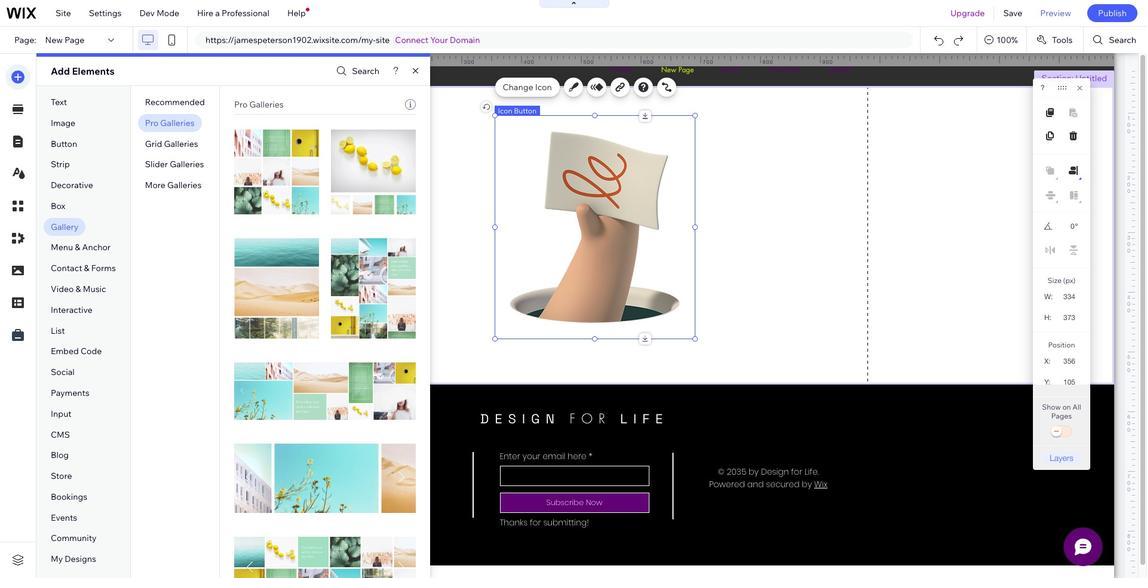 Task type: describe. For each thing, give the bounding box(es) containing it.
0 horizontal spatial button
[[51, 138, 77, 149]]

image
[[51, 118, 75, 128]]

position
[[1048, 341, 1075, 350]]

size
[[1048, 276, 1062, 285]]

slider
[[145, 159, 168, 170]]

save
[[1004, 8, 1023, 19]]

music
[[83, 284, 106, 295]]

recommended
[[145, 97, 205, 108]]

store
[[51, 471, 72, 482]]

decorative
[[51, 180, 93, 191]]

1 horizontal spatial button
[[514, 106, 537, 115]]

forms
[[91, 263, 116, 274]]

https://jamespeterson1902.wixsite.com/my-site connect your domain
[[206, 35, 480, 45]]

elements
[[72, 65, 115, 77]]

slider galleries
[[145, 159, 204, 170]]

on
[[1063, 403, 1071, 412]]

code
[[81, 346, 102, 357]]

tools
[[1052, 35, 1073, 45]]

100%
[[997, 35, 1018, 45]]

hire
[[197, 8, 213, 19]]

menu & anchor
[[51, 242, 111, 253]]

video & music
[[51, 284, 106, 295]]

events
[[51, 513, 77, 523]]

site
[[376, 35, 390, 45]]

800
[[763, 59, 774, 65]]

add elements
[[51, 65, 115, 77]]

tools button
[[1027, 27, 1084, 53]]

& for video
[[76, 284, 81, 295]]

dev mode
[[140, 8, 179, 19]]

300
[[464, 59, 475, 65]]

help
[[287, 8, 306, 19]]

page
[[65, 35, 85, 45]]

layers
[[1050, 453, 1074, 463]]

show
[[1042, 403, 1061, 412]]

connect
[[395, 35, 429, 45]]

show on all pages
[[1042, 403, 1082, 421]]

100% button
[[978, 27, 1027, 53]]

1 horizontal spatial search button
[[1084, 27, 1147, 53]]

section: untitled
[[1042, 73, 1107, 84]]

my
[[51, 554, 63, 565]]

size (px)
[[1048, 276, 1076, 285]]

preview button
[[1032, 0, 1080, 26]]

icon button
[[498, 106, 537, 115]]

0 vertical spatial search
[[1109, 35, 1137, 45]]

add
[[51, 65, 70, 77]]

upgrade
[[951, 8, 985, 19]]

0 horizontal spatial search
[[352, 66, 379, 76]]

dev
[[140, 8, 155, 19]]

(px)
[[1063, 276, 1076, 285]]

publish button
[[1088, 4, 1138, 22]]

https://jamespeterson1902.wixsite.com/my-
[[206, 35, 376, 45]]

publish
[[1098, 8, 1127, 19]]

contact
[[51, 263, 82, 274]]

change
[[503, 82, 533, 93]]

900
[[823, 59, 833, 65]]

social
[[51, 367, 75, 378]]

°
[[1075, 222, 1078, 231]]

professional
[[222, 8, 269, 19]]

box
[[51, 201, 65, 211]]



Task type: vqa. For each thing, say whether or not it's contained in the screenshot.
collaborator.
no



Task type: locate. For each thing, give the bounding box(es) containing it.
button down the image
[[51, 138, 77, 149]]

save button
[[995, 0, 1032, 26]]

untitled
[[1076, 73, 1107, 84]]

1 vertical spatial icon
[[498, 106, 512, 115]]

pro galleries
[[234, 99, 284, 110], [145, 118, 195, 128]]

mode
[[157, 8, 179, 19]]

embed
[[51, 346, 79, 357]]

interactive
[[51, 305, 93, 315]]

pages
[[1052, 412, 1072, 421]]

? button
[[1041, 84, 1045, 92]]

1 horizontal spatial pro
[[234, 99, 248, 110]]

pro
[[234, 99, 248, 110], [145, 118, 158, 128]]

& right video
[[76, 284, 81, 295]]

1 vertical spatial button
[[51, 138, 77, 149]]

1 horizontal spatial search
[[1109, 35, 1137, 45]]

change icon
[[503, 82, 552, 93]]

0 horizontal spatial pro galleries
[[145, 118, 195, 128]]

grid galleries
[[145, 138, 198, 149]]

a
[[215, 8, 220, 19]]

600
[[643, 59, 654, 65]]

& right menu
[[75, 242, 80, 253]]

0 horizontal spatial pro
[[145, 118, 158, 128]]

my designs
[[51, 554, 96, 565]]

&
[[75, 242, 80, 253], [84, 263, 89, 274], [76, 284, 81, 295]]

community
[[51, 533, 97, 544]]

0 vertical spatial icon
[[535, 82, 552, 93]]

500
[[584, 59, 594, 65]]

cms
[[51, 429, 70, 440]]

switch
[[1050, 424, 1074, 440]]

1 horizontal spatial pro galleries
[[234, 99, 284, 110]]

your
[[430, 35, 448, 45]]

contact & forms
[[51, 263, 116, 274]]

icon down change
[[498, 106, 512, 115]]

more
[[145, 180, 165, 191]]

video
[[51, 284, 74, 295]]

strip
[[51, 159, 70, 170]]

icon
[[535, 82, 552, 93], [498, 106, 512, 115]]

1 vertical spatial search
[[352, 66, 379, 76]]

1 vertical spatial pro
[[145, 118, 158, 128]]

blog
[[51, 450, 69, 461]]

button down change icon
[[514, 106, 537, 115]]

x:
[[1045, 357, 1051, 366]]

& left forms
[[84, 263, 89, 274]]

None text field
[[1059, 219, 1075, 234]]

1 vertical spatial &
[[84, 263, 89, 274]]

y:
[[1045, 378, 1051, 387]]

0 vertical spatial pro
[[234, 99, 248, 110]]

gallery
[[51, 222, 79, 232]]

search down site
[[352, 66, 379, 76]]

2 vertical spatial &
[[76, 284, 81, 295]]

grid
[[145, 138, 162, 149]]

1 horizontal spatial icon
[[535, 82, 552, 93]]

button
[[514, 106, 537, 115], [51, 138, 77, 149]]

text
[[51, 97, 67, 108]]

?
[[1041, 84, 1045, 92]]

search down publish
[[1109, 35, 1137, 45]]

site
[[56, 8, 71, 19]]

embed code
[[51, 346, 102, 357]]

search
[[1109, 35, 1137, 45], [352, 66, 379, 76]]

hire a professional
[[197, 8, 269, 19]]

list
[[51, 325, 65, 336]]

0 vertical spatial search button
[[1084, 27, 1147, 53]]

more galleries
[[145, 180, 202, 191]]

payments
[[51, 388, 89, 399]]

700
[[703, 59, 714, 65]]

1 vertical spatial pro galleries
[[145, 118, 195, 128]]

None text field
[[1057, 289, 1080, 305], [1058, 310, 1080, 326], [1057, 353, 1080, 369], [1057, 374, 1080, 390], [1057, 289, 1080, 305], [1058, 310, 1080, 326], [1057, 353, 1080, 369], [1057, 374, 1080, 390]]

all
[[1073, 403, 1082, 412]]

0 vertical spatial pro galleries
[[234, 99, 284, 110]]

new
[[45, 35, 63, 45]]

search button down https://jamespeterson1902.wixsite.com/my-site connect your domain
[[334, 62, 379, 80]]

section:
[[1042, 73, 1074, 84]]

& for contact
[[84, 263, 89, 274]]

search button down publish button
[[1084, 27, 1147, 53]]

settings
[[89, 8, 122, 19]]

layers button
[[1043, 452, 1081, 464]]

400
[[524, 59, 535, 65]]

h:
[[1045, 314, 1052, 322]]

domain
[[450, 35, 480, 45]]

bookings
[[51, 492, 87, 502]]

0 vertical spatial button
[[514, 106, 537, 115]]

w:
[[1045, 293, 1053, 301]]

0 horizontal spatial search button
[[334, 62, 379, 80]]

icon right change
[[535, 82, 552, 93]]

new page
[[45, 35, 85, 45]]

anchor
[[82, 242, 111, 253]]

0 vertical spatial &
[[75, 242, 80, 253]]

0 horizontal spatial icon
[[498, 106, 512, 115]]

& for menu
[[75, 242, 80, 253]]

input
[[51, 409, 72, 419]]

1 vertical spatial search button
[[334, 62, 379, 80]]

preview
[[1041, 8, 1071, 19]]

designs
[[65, 554, 96, 565]]



